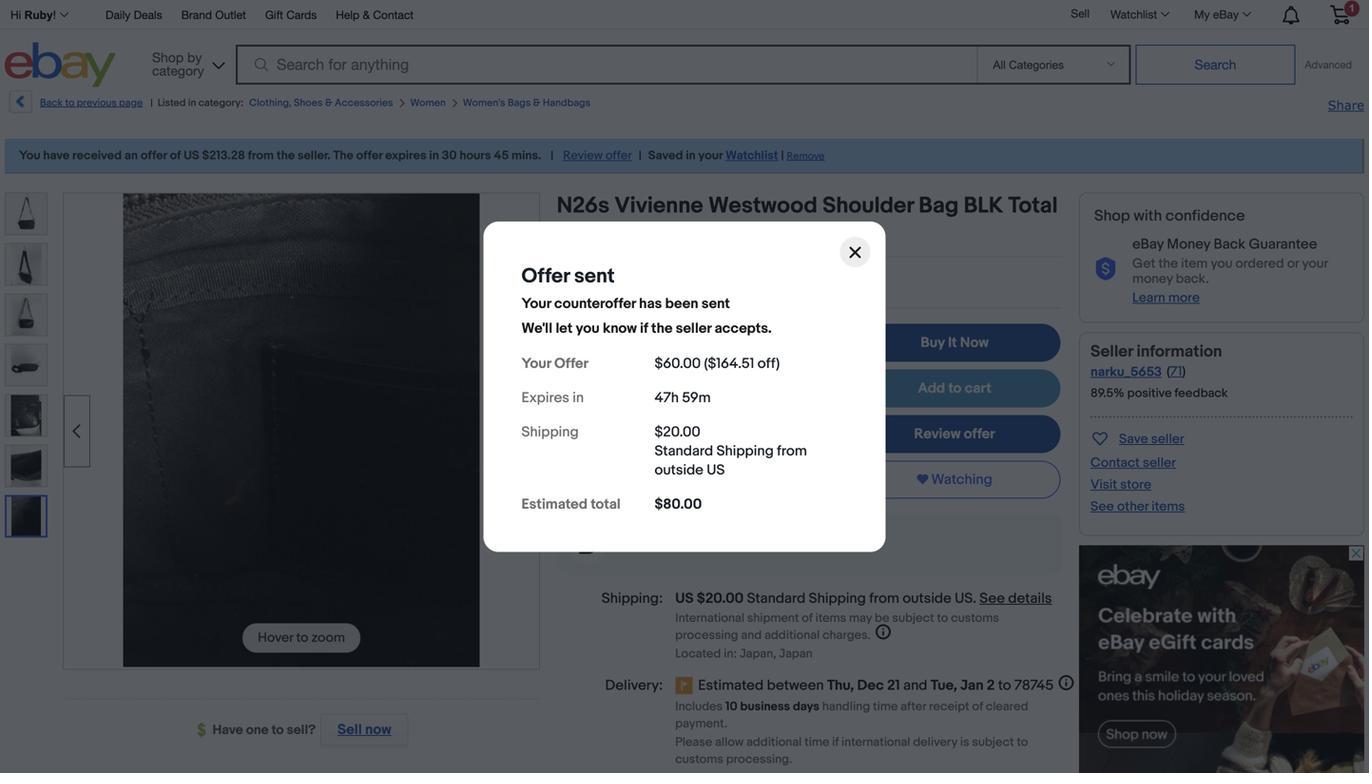 Task type: locate. For each thing, give the bounding box(es) containing it.
0 vertical spatial standard
[[655, 443, 714, 460]]

0 vertical spatial estimated
[[522, 496, 588, 513]]

back left previous
[[40, 97, 63, 109]]

1 vertical spatial watchlist
[[726, 148, 779, 163]]

watchlist up westwood
[[726, 148, 779, 163]]

your right saved
[[699, 148, 723, 163]]

1 vertical spatial items
[[816, 611, 847, 626]]

contact seller visit store see other items
[[1091, 455, 1186, 515]]

& inside "link"
[[363, 8, 370, 21]]

subject right is
[[972, 735, 1014, 750]]

you right let
[[576, 320, 600, 337]]

0 vertical spatial customs
[[951, 611, 1000, 626]]

with details__icon image down estimated total
[[578, 535, 596, 554]]

0 vertical spatial shipping
[[522, 423, 579, 441]]

other
[[1118, 499, 1149, 515]]

advertisement region
[[1080, 545, 1365, 773]]

1 horizontal spatial watchlist link
[[1100, 3, 1179, 26]]

0 vertical spatial sent
[[574, 264, 615, 288]]

1 vertical spatial estimated
[[698, 677, 764, 694]]

2 horizontal spatial the
[[1159, 256, 1179, 272]]

ordered
[[1236, 256, 1285, 272]]

sent up counteroffer
[[574, 264, 615, 288]]

please allow additional time if international delivery is subject to customs processing.
[[676, 735, 1028, 767]]

the right get
[[1159, 256, 1179, 272]]

learn
[[1133, 290, 1166, 306]]

back to previous page
[[40, 97, 143, 109]]

2 your from the top
[[522, 355, 551, 372]]

0 horizontal spatial with details__icon image
[[578, 535, 596, 554]]

if left paid
[[736, 364, 743, 381]]

if down 'handling time after receipt of cleared payment.'
[[832, 735, 839, 750]]

business
[[740, 700, 790, 714]]

0 horizontal spatial &
[[325, 97, 333, 109]]

sell inside "account" 'navigation'
[[1071, 7, 1090, 20]]

0 horizontal spatial watchlist link
[[726, 148, 779, 163]]

$60.00 ($164.51 off)
[[655, 355, 780, 372]]

to right one
[[272, 722, 284, 739]]

0 horizontal spatial back
[[40, 97, 63, 109]]

the down the has
[[652, 320, 673, 337]]

gift
[[265, 8, 283, 21]]

you
[[1211, 256, 1233, 272], [576, 320, 600, 337]]

help
[[336, 8, 360, 21]]

offer sent alert
[[522, 264, 848, 337]]

0 vertical spatial seller
[[676, 320, 712, 337]]

71
[[1171, 364, 1183, 380]]

sell inside "link"
[[338, 721, 362, 739]]

in left full
[[778, 364, 789, 381]]

store
[[1121, 477, 1152, 493]]

1 vertical spatial $20.00
[[697, 590, 744, 607]]

save seller
[[1119, 431, 1185, 447]]

with details__icon image for breathe easy.
[[578, 535, 596, 554]]

in right the expires
[[573, 389, 584, 406]]

89.5%
[[1091, 386, 1125, 401]]

to inside "please allow additional time if international delivery is subject to customs processing."
[[1017, 735, 1028, 750]]

1 horizontal spatial review offer button
[[849, 415, 1061, 453]]

delivery alert flag image
[[676, 677, 698, 696]]

1 vertical spatial standard
[[747, 590, 806, 607]]

us down credit*
[[707, 462, 725, 479]]

seller down save seller on the right bottom of page
[[1143, 455, 1177, 471]]

and up after
[[904, 677, 928, 694]]

shipping down no interest if paid in full in 6 mo on $99+ with paypal credit* link
[[717, 443, 774, 460]]

outside
[[655, 462, 704, 479], [903, 590, 952, 607]]

standard inside $20.00 standard shipping from outside us
[[655, 443, 714, 460]]

59m
[[682, 389, 711, 406]]

to right 2
[[998, 677, 1012, 694]]

us up '$60.00' at the top
[[661, 324, 692, 353]]

0 horizontal spatial outside
[[655, 462, 704, 479]]

feedback
[[1175, 386, 1228, 401]]

the
[[333, 148, 354, 163]]

items up charges. on the bottom right of the page
[[816, 611, 847, 626]]

of down jan
[[973, 700, 984, 714]]

see right .
[[980, 590, 1005, 607]]

from right $213.28
[[248, 148, 274, 163]]

watchlist right the sell link
[[1111, 8, 1158, 21]]

& right bags
[[533, 97, 541, 109]]

see down visit
[[1091, 499, 1115, 515]]

0 horizontal spatial ebay
[[1133, 236, 1164, 253]]

my ebay link
[[1184, 3, 1260, 26]]

0 vertical spatial and
[[741, 628, 762, 643]]

1 vertical spatial ebay
[[1133, 236, 1164, 253]]

2 vertical spatial the
[[652, 320, 673, 337]]

if inside offer sent your counteroffer has been sent we'll let you know if the seller accepts.
[[640, 320, 648, 337]]

back up ordered
[[1214, 236, 1246, 253]]

have
[[213, 722, 243, 739]]

see
[[1091, 499, 1115, 515], [980, 590, 1005, 607]]

contact inside "link"
[[373, 8, 414, 21]]

| left listed
[[150, 97, 153, 109]]

customs inside international shipment of items may be subject to customs processing and additional charges.
[[951, 611, 1000, 626]]

to inside international shipment of items may be subject to customs processing and additional charges.
[[937, 611, 949, 626]]

0 horizontal spatial sent
[[574, 264, 615, 288]]

(
[[1167, 364, 1171, 380]]

learn more link
[[1133, 290, 1200, 306]]

seller for contact seller visit store see other items
[[1143, 455, 1177, 471]]

from up be
[[870, 590, 900, 607]]

japan
[[779, 647, 813, 662]]

time down the days
[[805, 735, 830, 750]]

buy
[[921, 334, 945, 351]]

your
[[699, 148, 723, 163], [1303, 256, 1329, 272]]

sell
[[1071, 7, 1090, 20], [338, 721, 362, 739]]

1 horizontal spatial customs
[[951, 611, 1000, 626]]

seller inside the 'save seller' button
[[1152, 431, 1185, 447]]

deals
[[134, 8, 162, 21]]

shipping up international shipment of items may be subject to customs processing and additional charges.
[[809, 590, 866, 607]]

2 horizontal spatial shipping
[[809, 590, 866, 607]]

estimated inside loading details dialog
[[522, 496, 588, 513]]

been
[[665, 295, 699, 312]]

2 vertical spatial if
[[832, 735, 839, 750]]

1 horizontal spatial with details__icon image
[[1095, 257, 1118, 281]]

2 vertical spatial seller
[[1143, 455, 1177, 471]]

after
[[901, 700, 927, 714]]

outside left .
[[903, 590, 952, 607]]

if inside no interest if paid in full in 6 mo on $99+ with paypal credit*
[[736, 364, 743, 381]]

offer down let
[[554, 355, 589, 372]]

you
[[19, 148, 40, 163]]

0 horizontal spatial estimated
[[522, 496, 588, 513]]

your down we'll
[[522, 355, 551, 372]]

1 vertical spatial sell
[[338, 721, 362, 739]]

and up japan,
[[741, 628, 762, 643]]

seller right save
[[1152, 431, 1185, 447]]

time inside "please allow additional time if international delivery is subject to customs processing."
[[805, 735, 830, 750]]

picture 4 of 7 image
[[6, 345, 47, 386]]

$20.00 inside $20.00 standard shipping from outside us
[[655, 423, 701, 441]]

vivienne
[[615, 193, 704, 220]]

1 your from the top
[[522, 295, 551, 312]]

47h
[[655, 389, 679, 406]]

1 horizontal spatial back
[[1214, 236, 1246, 253]]

easy.
[[668, 536, 699, 553]]

in right listed
[[188, 97, 196, 109]]

1 vertical spatial your
[[522, 355, 551, 372]]

0 vertical spatial with
[[1134, 207, 1163, 225]]

0 vertical spatial outside
[[655, 462, 704, 479]]

0 vertical spatial your
[[522, 295, 551, 312]]

offer inside button
[[964, 426, 996, 443]]

0 vertical spatial your
[[699, 148, 723, 163]]

ebay inside my ebay link
[[1214, 8, 1239, 21]]

shoulder
[[823, 193, 914, 220]]

1 vertical spatial from
[[777, 443, 807, 460]]

with inside no interest if paid in full in 6 mo on $99+ with paypal credit*
[[753, 381, 779, 398]]

watchlist inside "account" 'navigation'
[[1111, 8, 1158, 21]]

1 vertical spatial with details__icon image
[[578, 535, 596, 554]]

0 vertical spatial watchlist
[[1111, 8, 1158, 21]]

1 horizontal spatial contact
[[1091, 455, 1140, 471]]

items right other
[[1152, 499, 1186, 515]]

of inside 'handling time after receipt of cleared payment.'
[[973, 700, 984, 714]]

0 vertical spatial review
[[563, 148, 603, 163]]

review up n26s
[[563, 148, 603, 163]]

2 horizontal spatial &
[[533, 97, 541, 109]]

see other items link
[[1091, 499, 1186, 515]]

review offer button
[[563, 148, 632, 163], [849, 415, 1061, 453]]

standard up shipment
[[747, 590, 806, 607]]

1 vertical spatial you
[[576, 320, 600, 337]]

you inside ebay money back guarantee get the item you ordered or your money back. learn more
[[1211, 256, 1233, 272]]

international shipment of items may be subject to customs processing and additional charges.
[[676, 611, 1000, 643]]

estimated between thu, dec 21 and tue, jan 2 to 78745
[[698, 677, 1054, 694]]

estimated up the 10
[[698, 677, 764, 694]]

30
[[442, 148, 457, 163]]

banner containing sell
[[5, 0, 1365, 92]]

review offer button up watching button
[[849, 415, 1061, 453]]

category:
[[199, 97, 243, 109]]

banner
[[5, 0, 1365, 92]]

1 horizontal spatial with
[[1134, 207, 1163, 225]]

shoes
[[294, 97, 323, 109]]

sell now link
[[316, 714, 408, 746]]

outside up the $80.00
[[655, 462, 704, 479]]

of right an
[[170, 148, 181, 163]]

1 horizontal spatial outside
[[903, 590, 952, 607]]

buy it now link
[[849, 324, 1061, 362]]

watchlist link right the sell link
[[1100, 3, 1179, 26]]

customs down the please
[[676, 752, 724, 767]]

1 vertical spatial if
[[736, 364, 743, 381]]

1 horizontal spatial if
[[736, 364, 743, 381]]

0 vertical spatial items
[[1152, 499, 1186, 515]]

from down paypal
[[777, 443, 807, 460]]

us up international at bottom
[[676, 590, 694, 607]]

clothing, shoes & accessories
[[249, 97, 393, 109]]

1 horizontal spatial see
[[1091, 499, 1115, 515]]

you right item
[[1211, 256, 1233, 272]]

let
[[556, 320, 573, 337]]

0 horizontal spatial subject
[[893, 611, 935, 626]]

payment.
[[676, 717, 728, 731]]

ebay inside ebay money back guarantee get the item you ordered or your money back. learn more
[[1133, 236, 1164, 253]]

additional up japan
[[765, 628, 820, 643]]

of right shipment
[[802, 611, 813, 626]]

1 horizontal spatial shipping
[[717, 443, 774, 460]]

please
[[676, 735, 713, 750]]

1 vertical spatial back
[[1214, 236, 1246, 253]]

1 horizontal spatial &
[[363, 8, 370, 21]]

to down cleared
[[1017, 735, 1028, 750]]

2 vertical spatial from
[[870, 590, 900, 607]]

review down add
[[915, 426, 961, 443]]

sent right been
[[702, 295, 730, 312]]

1 horizontal spatial you
[[1211, 256, 1233, 272]]

1 horizontal spatial subject
[[972, 735, 1014, 750]]

2 vertical spatial of
[[973, 700, 984, 714]]

0 vertical spatial see
[[1091, 499, 1115, 515]]

contact right help
[[373, 8, 414, 21]]

back inside ebay money back guarantee get the item you ordered or your money back. learn more
[[1214, 236, 1246, 253]]

1 horizontal spatial items
[[1152, 499, 1186, 515]]

time down 21
[[873, 700, 898, 714]]

accepted.
[[752, 536, 814, 553]]

if
[[640, 320, 648, 337], [736, 364, 743, 381], [832, 735, 839, 750]]

0 horizontal spatial standard
[[655, 443, 714, 460]]

& right shoes
[[325, 97, 333, 109]]

contact inside contact seller visit store see other items
[[1091, 455, 1140, 471]]

ebay up get
[[1133, 236, 1164, 253]]

to left cart on the right of the page
[[949, 380, 962, 397]]

78745
[[1015, 677, 1054, 694]]

returns
[[702, 536, 749, 553]]

additional up processing.
[[747, 735, 802, 750]]

0 horizontal spatial customs
[[676, 752, 724, 767]]

shipping down expires in
[[522, 423, 579, 441]]

| left remove button
[[781, 148, 784, 163]]

$20.00 down credit*
[[655, 423, 701, 441]]

10
[[726, 700, 738, 714]]

$20.00 up international at bottom
[[697, 590, 744, 607]]

$20.00
[[655, 423, 701, 441], [697, 590, 744, 607]]

with details__icon image
[[1095, 257, 1118, 281], [578, 535, 596, 554]]

with down off)
[[753, 381, 779, 398]]

0 vertical spatial the
[[277, 148, 295, 163]]

customs down .
[[951, 611, 1000, 626]]

1 horizontal spatial review
[[915, 426, 961, 443]]

pattern
[[557, 220, 631, 247]]

picture 6 of 7 image
[[6, 446, 47, 486]]

1 horizontal spatial watchlist
[[1111, 8, 1158, 21]]

0 vertical spatial you
[[1211, 256, 1233, 272]]

additional inside "please allow additional time if international delivery is subject to customs processing."
[[747, 735, 802, 750]]

the left seller.
[[277, 148, 295, 163]]

of
[[170, 148, 181, 163], [802, 611, 813, 626], [973, 700, 984, 714]]

picture 5 of 7 image
[[6, 395, 47, 436]]

1 horizontal spatial the
[[652, 320, 673, 337]]

1 horizontal spatial of
[[802, 611, 813, 626]]

seller inside contact seller visit store see other items
[[1143, 455, 1177, 471]]

0 horizontal spatial with
[[753, 381, 779, 398]]

0 vertical spatial time
[[873, 700, 898, 714]]

1 vertical spatial and
[[904, 677, 928, 694]]

in
[[188, 97, 196, 109], [429, 148, 439, 163], [686, 148, 696, 163], [778, 364, 789, 381], [815, 364, 827, 381], [573, 389, 584, 406]]

in inside dialog
[[573, 389, 584, 406]]

located
[[676, 647, 721, 662]]

is
[[961, 735, 970, 750]]

& right help
[[363, 8, 370, 21]]

back to previous page link
[[8, 90, 143, 120]]

1 vertical spatial of
[[802, 611, 813, 626]]

with details__icon image left get
[[1095, 257, 1118, 281]]

0 horizontal spatial and
[[741, 628, 762, 643]]

$20.00 standard shipping from outside us
[[655, 423, 811, 479]]

shipping inside $20.00 standard shipping from outside us
[[717, 443, 774, 460]]

review offer button up n26s
[[563, 148, 632, 163]]

to right be
[[937, 611, 949, 626]]

1 vertical spatial time
[[805, 735, 830, 750]]

offer up we'll
[[522, 264, 570, 288]]

charges.
[[823, 628, 871, 643]]

to left previous
[[65, 97, 75, 109]]

sell for sell
[[1071, 7, 1090, 20]]

1 horizontal spatial time
[[873, 700, 898, 714]]

watchlist link up westwood
[[726, 148, 779, 163]]

page
[[119, 97, 143, 109]]

estimated total
[[522, 496, 621, 513]]

1 horizontal spatial ebay
[[1214, 8, 1239, 21]]

1 vertical spatial the
[[1159, 256, 1179, 272]]

1 vertical spatial with
[[753, 381, 779, 398]]

offer down cart on the right of the page
[[964, 426, 996, 443]]

ebay right my
[[1214, 8, 1239, 21]]

estimated left total
[[522, 496, 588, 513]]

receipt
[[929, 700, 970, 714]]

us $224.51
[[661, 324, 783, 353]]

mo
[[672, 381, 693, 398]]

1 vertical spatial your
[[1303, 256, 1329, 272]]

0 horizontal spatial watchlist
[[726, 148, 779, 163]]

you have received an offer of us $213.28 from the seller. the offer expires in 30 hours 45 mins. | review offer | saved in your watchlist | remove
[[19, 148, 825, 163]]

0 horizontal spatial your
[[699, 148, 723, 163]]

if right know
[[640, 320, 648, 337]]

0 horizontal spatial sell
[[338, 721, 362, 739]]

1 horizontal spatial estimated
[[698, 677, 764, 694]]

with right shop
[[1134, 207, 1163, 225]]

1 vertical spatial sent
[[702, 295, 730, 312]]

seller down been
[[676, 320, 712, 337]]

0 vertical spatial subject
[[893, 611, 935, 626]]

watchlist
[[1111, 8, 1158, 21], [726, 148, 779, 163]]

contact up the visit store link
[[1091, 455, 1140, 471]]

$224.51
[[697, 324, 783, 353]]

0 horizontal spatial contact
[[373, 8, 414, 21]]

received
[[72, 148, 122, 163]]

0 vertical spatial contact
[[373, 8, 414, 21]]

0 vertical spatial additional
[[765, 628, 820, 643]]

1 vertical spatial review offer button
[[849, 415, 1061, 453]]

subject right be
[[893, 611, 935, 626]]

None submit
[[1136, 45, 1296, 85]]

your up we'll
[[522, 295, 551, 312]]

with
[[1134, 207, 1163, 225], [753, 381, 779, 398]]

share button
[[1328, 97, 1365, 114]]

your right or
[[1303, 256, 1329, 272]]

offer left saved
[[606, 148, 632, 163]]

help & contact
[[336, 8, 414, 21]]

standard down credit*
[[655, 443, 714, 460]]

1 vertical spatial additional
[[747, 735, 802, 750]]

0 vertical spatial from
[[248, 148, 274, 163]]

your inside offer sent your counteroffer has been sent we'll let you know if the seller accepts.
[[522, 295, 551, 312]]



Task type: describe. For each thing, give the bounding box(es) containing it.
counteroffer
[[554, 295, 636, 312]]

dec
[[858, 677, 884, 694]]

jan
[[961, 677, 984, 694]]

offer right an
[[141, 148, 167, 163]]

cleared
[[986, 700, 1029, 714]]

subject inside international shipment of items may be subject to customs processing and additional charges.
[[893, 611, 935, 626]]

daily deals
[[106, 8, 162, 21]]

watching
[[932, 471, 993, 488]]

international
[[842, 735, 911, 750]]

0 horizontal spatial review offer button
[[563, 148, 632, 163]]

details
[[1009, 590, 1052, 607]]

1 vertical spatial offer
[[554, 355, 589, 372]]

share
[[1328, 97, 1365, 112]]

sell for sell now
[[338, 721, 362, 739]]

shipping:
[[602, 590, 663, 607]]

processing
[[676, 628, 739, 643]]

$60.00
[[655, 355, 701, 372]]

clothing,
[[249, 97, 292, 109]]

days
[[793, 700, 820, 714]]

1 vertical spatial outside
[[903, 590, 952, 607]]

see inside contact seller visit store see other items
[[1091, 499, 1115, 515]]

tue,
[[931, 677, 958, 694]]

total
[[1009, 193, 1058, 220]]

picture 7 of 7 image
[[7, 497, 46, 536]]

cart
[[965, 380, 992, 397]]

positive
[[1128, 386, 1172, 401]]

full
[[793, 364, 812, 381]]

n26s vivienne westwood shoulder bag blk total pattern - picture 7 of 7 image
[[123, 191, 480, 667]]

| right mins.
[[551, 148, 554, 163]]

.
[[973, 590, 977, 607]]

your shopping cart contains 1 item image
[[1330, 5, 1352, 24]]

price:
[[613, 324, 650, 341]]

additional inside international shipment of items may be subject to customs processing and additional charges.
[[765, 628, 820, 643]]

picture 2 of 7 image
[[6, 244, 47, 285]]

us inside $20.00 standard shipping from outside us
[[707, 462, 725, 479]]

gift cards link
[[265, 5, 317, 26]]

items inside contact seller visit store see other items
[[1152, 499, 1186, 515]]

1 vertical spatial review
[[915, 426, 961, 443]]

it
[[948, 334, 957, 351]]

if inside "please allow additional time if international delivery is subject to customs processing."
[[832, 735, 839, 750]]

handbags
[[543, 97, 591, 109]]

delivery
[[913, 735, 958, 750]]

your offer
[[522, 355, 589, 372]]

you inside offer sent your counteroffer has been sent we'll let you know if the seller accepts.
[[576, 320, 600, 337]]

loading details dialog
[[0, 0, 1370, 773]]

information
[[1137, 342, 1223, 362]]

women link
[[410, 97, 446, 109]]

visit store link
[[1091, 477, 1152, 493]]

0 vertical spatial back
[[40, 97, 63, 109]]

between
[[767, 677, 824, 694]]

expires
[[385, 148, 427, 163]]

processing.
[[726, 752, 793, 767]]

japan,
[[740, 647, 777, 662]]

bag
[[919, 193, 959, 220]]

picture 3 of 7 image
[[6, 294, 47, 335]]

paid
[[746, 364, 775, 381]]

in right full
[[815, 364, 827, 381]]

women's
[[463, 97, 506, 109]]

accepts.
[[715, 320, 772, 337]]

allow
[[715, 735, 744, 750]]

with details__icon image for ebay money back guarantee
[[1095, 257, 1118, 281]]

in left 30
[[429, 148, 439, 163]]

off)
[[758, 355, 780, 372]]

paypal
[[783, 381, 825, 398]]

seller information narku_5653 ( 71 ) 89.5% positive feedback
[[1091, 342, 1228, 401]]

brand outlet link
[[181, 5, 246, 26]]

seller inside offer sent your counteroffer has been sent we'll let you know if the seller accepts.
[[676, 320, 712, 337]]

2 horizontal spatial from
[[870, 590, 900, 607]]

watching button
[[849, 461, 1061, 499]]

time inside 'handling time after receipt of cleared payment.'
[[873, 700, 898, 714]]

women's bags & handbags
[[463, 97, 591, 109]]

your inside ebay money back guarantee get the item you ordered or your money back. learn more
[[1303, 256, 1329, 272]]

picture 1 of 7 image
[[6, 194, 47, 234]]

have
[[43, 148, 70, 163]]

outside inside $20.00 standard shipping from outside us
[[655, 462, 704, 479]]

of inside international shipment of items may be subject to customs processing and additional charges.
[[802, 611, 813, 626]]

add to cart link
[[849, 370, 1061, 408]]

add
[[918, 380, 946, 397]]

expires in
[[522, 389, 584, 406]]

0 horizontal spatial the
[[277, 148, 295, 163]]

we'll
[[522, 320, 553, 337]]

subject inside "please allow additional time if international delivery is subject to customs processing."
[[972, 735, 1014, 750]]

offer inside offer sent your counteroffer has been sent we'll let you know if the seller accepts.
[[522, 264, 570, 288]]

help & contact link
[[336, 5, 414, 26]]

seller.
[[298, 148, 331, 163]]

cards
[[287, 8, 317, 21]]

visit
[[1091, 477, 1118, 493]]

narku_5653 link
[[1091, 364, 1162, 380]]

the inside ebay money back guarantee get the item you ordered or your money back. learn more
[[1159, 256, 1179, 272]]

0 horizontal spatial of
[[170, 148, 181, 163]]

($164.51
[[704, 355, 755, 372]]

listed
[[158, 97, 186, 109]]

includes
[[676, 700, 723, 714]]

account navigation
[[5, 0, 1365, 29]]

total
[[591, 496, 621, 513]]

more
[[1169, 290, 1200, 306]]

the inside offer sent your counteroffer has been sent we'll let you know if the seller accepts.
[[652, 320, 673, 337]]

daily deals link
[[106, 5, 162, 26]]

us left $213.28
[[184, 148, 199, 163]]

handling time after receipt of cleared payment.
[[676, 700, 1029, 731]]

0 horizontal spatial review
[[563, 148, 603, 163]]

shop with confidence
[[1095, 207, 1246, 225]]

clothing, shoes & accessories link
[[249, 97, 393, 109]]

shipment
[[747, 611, 799, 626]]

women
[[410, 97, 446, 109]]

2 vertical spatial shipping
[[809, 590, 866, 607]]

seller for save seller
[[1152, 431, 1185, 447]]

one
[[246, 722, 269, 739]]

breathe
[[618, 536, 665, 553]]

1 horizontal spatial and
[[904, 677, 928, 694]]

items inside international shipment of items may be subject to customs processing and additional charges.
[[816, 611, 847, 626]]

may
[[849, 611, 872, 626]]

us left see details link at the right of page
[[955, 590, 973, 607]]

see details link
[[980, 590, 1052, 607]]

and inside international shipment of items may be subject to customs processing and additional charges.
[[741, 628, 762, 643]]

westwood
[[709, 193, 818, 220]]

money
[[1167, 236, 1211, 253]]

offer right the
[[356, 148, 383, 163]]

brand outlet
[[181, 8, 246, 21]]

dollar sign image
[[197, 723, 213, 738]]

save
[[1119, 431, 1149, 447]]

& for clothing, shoes & accessories
[[325, 97, 333, 109]]

from inside $20.00 standard shipping from outside us
[[777, 443, 807, 460]]

n26s
[[557, 193, 610, 220]]

now
[[960, 334, 989, 351]]

& for women's bags & handbags
[[533, 97, 541, 109]]

customs inside "please allow additional time if international delivery is subject to customs processing."
[[676, 752, 724, 767]]

in right saved
[[686, 148, 696, 163]]

| left saved
[[639, 148, 642, 163]]

0 vertical spatial watchlist link
[[1100, 3, 1179, 26]]

my ebay
[[1195, 8, 1239, 21]]

guarantee
[[1249, 236, 1318, 253]]

sell?
[[287, 722, 316, 739]]

us $20.00 standard shipping from outside us . see details
[[676, 590, 1052, 607]]

breathe easy. returns accepted.
[[618, 536, 814, 553]]

includes 10 business days
[[676, 700, 820, 714]]

0 horizontal spatial see
[[980, 590, 1005, 607]]

1 horizontal spatial sent
[[702, 295, 730, 312]]

estimated for estimated between thu, dec 21 and tue, jan 2 to 78745
[[698, 677, 764, 694]]

my
[[1195, 8, 1210, 21]]

no interest if paid in full in 6 mo on $99+ with paypal credit* link
[[661, 364, 827, 415]]

estimated for estimated total
[[522, 496, 588, 513]]

condition:
[[594, 274, 663, 291]]

review offer
[[915, 426, 996, 443]]

on
[[696, 381, 712, 398]]

1 horizontal spatial standard
[[747, 590, 806, 607]]



Task type: vqa. For each thing, say whether or not it's contained in the screenshot.
the rightmost Contact
yes



